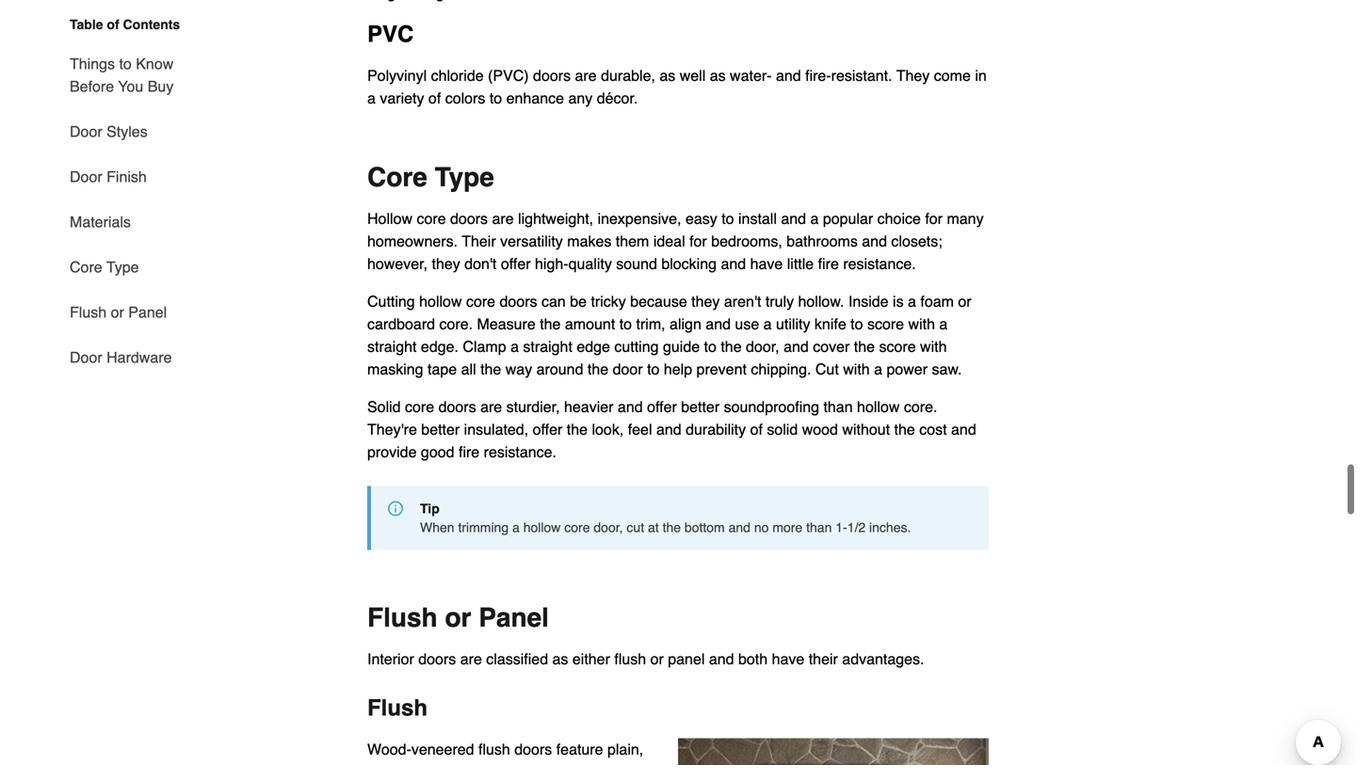 Task type: describe. For each thing, give the bounding box(es) containing it.
core. inside cutting hollow core doors can be tricky because they aren't truly hollow. inside is a foam or cardboard core. measure the amount to trim, align and use a utility knife to score with a straight edge. clamp a straight edge cutting guide to the door, and cover the score with masking tape all the way around the door to help prevent chipping. cut with a power saw.
[[439, 315, 473, 333]]

styles
[[107, 123, 148, 140]]

door styles link
[[70, 109, 148, 154]]

are inside polyvinyl chloride (pvc) doors are durable, as well as water- and fire-resistant. they come in a variety of colors to enhance any décor.
[[575, 67, 597, 84]]

info image
[[388, 501, 403, 516]]

a down foam
[[939, 315, 948, 333]]

1 horizontal spatial panel
[[479, 603, 549, 633]]

prevent
[[697, 361, 747, 378]]

and down choice
[[862, 233, 887, 250]]

power
[[887, 361, 928, 378]]

core inside 'solid core doors are sturdier, heavier and offer better soundproofing than hollow core. they're better insulated, offer the look, feel and durability of solid wood without the cost and provide good fire resistance.'
[[405, 398, 434, 416]]

they inside hollow core doors are lightweight, inexpensive, easy to install and a popular choice for many homeowners. their versatility makes them ideal for bedrooms, bathrooms and closets; however, they don't offer high-quality sound blocking and have little fire resistance.
[[432, 255, 460, 273]]

are inside hollow core doors are lightweight, inexpensive, easy to install and a popular choice for many homeowners. their versatility makes them ideal for bedrooms, bathrooms and closets; however, they don't offer high-quality sound blocking and have little fire resistance.
[[492, 210, 514, 227]]

no
[[754, 520, 769, 535]]

plain,
[[607, 741, 644, 759]]

chipping.
[[751, 361, 811, 378]]

things
[[70, 55, 115, 73]]

chloride
[[431, 67, 484, 84]]

and left both
[[709, 651, 734, 668]]

can
[[542, 293, 566, 310]]

quality
[[569, 255, 612, 273]]

know
[[136, 55, 174, 73]]

hardware
[[107, 349, 172, 366]]

the up prevent
[[721, 338, 742, 355]]

veneered
[[411, 741, 474, 759]]

table of contents
[[70, 17, 180, 32]]

be
[[570, 293, 587, 310]]

around
[[537, 361, 583, 378]]

resistance. inside 'solid core doors are sturdier, heavier and offer better soundproofing than hollow core. they're better insulated, offer the look, feel and durability of solid wood without the cost and provide good fire resistance.'
[[484, 444, 557, 461]]

choice
[[877, 210, 921, 227]]

doors right interior
[[418, 651, 456, 668]]

cutting
[[367, 293, 415, 310]]

pvc
[[367, 21, 414, 47]]

don't
[[465, 255, 497, 273]]

bottom
[[685, 520, 725, 535]]

cutting
[[614, 338, 659, 355]]

because
[[630, 293, 687, 310]]

and right install
[[781, 210, 806, 227]]

of right table
[[107, 17, 119, 32]]

before
[[70, 78, 114, 95]]

cover
[[813, 338, 850, 355]]

tip
[[420, 501, 440, 516]]

panel inside table of contents element
[[128, 304, 167, 321]]

door for door hardware
[[70, 349, 102, 366]]

fire inside hollow core doors are lightweight, inexpensive, easy to install and a popular choice for many homeowners. their versatility makes them ideal for bedrooms, bathrooms and closets; however, they don't offer high-quality sound blocking and have little fire resistance.
[[818, 255, 839, 273]]

1 vertical spatial flush
[[367, 603, 438, 633]]

hollow inside cutting hollow core doors can be tricky because they aren't truly hollow. inside is a foam or cardboard core. measure the amount to trim, align and use a utility knife to score with a straight edge. clamp a straight edge cutting guide to the door, and cover the score with masking tape all the way around the door to help prevent chipping. cut with a power saw.
[[419, 293, 462, 310]]

table
[[70, 17, 103, 32]]

flush or panel link
[[70, 290, 167, 335]]

core inside table of contents element
[[70, 259, 102, 276]]

trimming
[[458, 520, 509, 535]]

door finish link
[[70, 154, 147, 200]]

any
[[568, 89, 593, 107]]

1 straight from the left
[[367, 338, 417, 355]]

(pvc)
[[488, 67, 529, 84]]

and right cost
[[951, 421, 976, 438]]

install
[[738, 210, 777, 227]]

without
[[842, 421, 890, 438]]

high-
[[535, 255, 569, 273]]

1 horizontal spatial flush
[[614, 651, 646, 668]]

measure
[[477, 315, 536, 333]]

on
[[444, 764, 460, 766]]

or inside table of contents element
[[111, 304, 124, 321]]

hollow core doors are lightweight, inexpensive, easy to install and a popular choice for many homeowners. their versatility makes them ideal for bedrooms, bathrooms and closets; however, they don't offer high-quality sound blocking and have little fire resistance.
[[367, 210, 984, 273]]

soundproofing
[[724, 398, 819, 416]]

wood-veneered flush doors feature plain, flat facings on either side of the door
[[367, 741, 644, 766]]

solid core doors are sturdier, heavier and offer better soundproofing than hollow core. they're better insulated, offer the look, feel and durability of solid wood without the cost and provide good fire resistance.
[[367, 398, 976, 461]]

flush or panel inside table of contents element
[[70, 304, 167, 321]]

interior doors are classified as either flush or panel and both have their advantages.
[[367, 651, 924, 668]]

door, inside cutting hollow core doors can be tricky because they aren't truly hollow. inside is a foam or cardboard core. measure the amount to trim, align and use a utility knife to score with a straight edge. clamp a straight edge cutting guide to the door, and cover the score with masking tape all the way around the door to help prevent chipping. cut with a power saw.
[[746, 338, 780, 355]]

inches.
[[869, 520, 911, 535]]

advantages.
[[842, 651, 924, 668]]

edge.
[[421, 338, 459, 355]]

1-
[[836, 520, 847, 535]]

a bathroom with white vanities, a stone wall and an oak flush door. image
[[678, 739, 989, 766]]

bathrooms
[[787, 233, 858, 250]]

of inside 'solid core doors are sturdier, heavier and offer better soundproofing than hollow core. they're better insulated, offer the look, feel and durability of solid wood without the cost and provide good fire resistance.'
[[750, 421, 763, 438]]

guide
[[663, 338, 700, 355]]

of inside wood-veneered flush doors feature plain, flat facings on either side of the door
[[538, 764, 551, 766]]

the inside tip when trimming a hollow core door, cut at the bottom and no more than 1-1/2 inches.
[[663, 520, 681, 535]]

cut
[[816, 361, 839, 378]]

edge
[[577, 338, 610, 355]]

doors inside wood-veneered flush doors feature plain, flat facings on either side of the door
[[515, 741, 552, 759]]

a inside hollow core doors are lightweight, inexpensive, easy to install and a popular choice for many homeowners. their versatility makes them ideal for bedrooms, bathrooms and closets; however, they don't offer high-quality sound blocking and have little fire resistance.
[[810, 210, 819, 227]]

you
[[118, 78, 143, 95]]

tape
[[428, 361, 457, 378]]

the right all
[[480, 361, 501, 378]]

a right is
[[908, 293, 916, 310]]

1 horizontal spatial type
[[435, 162, 494, 192]]

panel
[[668, 651, 705, 668]]

0 vertical spatial with
[[908, 315, 935, 333]]

type inside the core type link
[[106, 259, 139, 276]]

align
[[670, 315, 702, 333]]

all
[[461, 361, 476, 378]]

good
[[421, 444, 454, 461]]

enhance
[[506, 89, 564, 107]]

the right cover
[[854, 338, 875, 355]]

the down can
[[540, 315, 561, 333]]

resistance. inside hollow core doors are lightweight, inexpensive, easy to install and a popular choice for many homeowners. their versatility makes them ideal for bedrooms, bathrooms and closets; however, they don't offer high-quality sound blocking and have little fire resistance.
[[843, 255, 916, 273]]

2 horizontal spatial as
[[710, 67, 726, 84]]

and inside polyvinyl chloride (pvc) doors are durable, as well as water- and fire-resistant. they come in a variety of colors to enhance any décor.
[[776, 67, 801, 84]]

wood-
[[367, 741, 411, 759]]

door hardware
[[70, 349, 172, 366]]

is
[[893, 293, 904, 310]]

fire-
[[805, 67, 831, 84]]

both
[[738, 651, 768, 668]]

to up prevent
[[704, 338, 717, 355]]

either inside wood-veneered flush doors feature plain, flat facings on either side of the door
[[465, 764, 502, 766]]

0 horizontal spatial better
[[421, 421, 460, 438]]

and inside tip when trimming a hollow core door, cut at the bottom and no more than 1-1/2 inches.
[[729, 520, 751, 535]]

and right feel
[[656, 421, 682, 438]]

door styles
[[70, 123, 148, 140]]

or left panel
[[650, 651, 664, 668]]

the inside wood-veneered flush doors feature plain, flat facings on either side of the door
[[555, 764, 576, 766]]

durability
[[686, 421, 746, 438]]



Task type: locate. For each thing, give the bounding box(es) containing it.
and down the utility
[[784, 338, 809, 355]]

flush down the core type link
[[70, 304, 107, 321]]

panel up 'classified'
[[479, 603, 549, 633]]

things to know before you buy link
[[70, 41, 196, 109]]

are up 'insulated,'
[[480, 398, 502, 416]]

the left cost
[[894, 421, 915, 438]]

1 vertical spatial door
[[70, 168, 102, 186]]

0 horizontal spatial resistance.
[[484, 444, 557, 461]]

when
[[420, 520, 455, 535]]

a up bathrooms in the right top of the page
[[810, 210, 819, 227]]

core
[[417, 210, 446, 227], [466, 293, 495, 310], [405, 398, 434, 416], [564, 520, 590, 535]]

0 horizontal spatial offer
[[501, 255, 531, 273]]

door, inside tip when trimming a hollow core door, cut at the bottom and no more than 1-1/2 inches.
[[594, 520, 623, 535]]

1 horizontal spatial fire
[[818, 255, 839, 273]]

doors up enhance
[[533, 67, 571, 84]]

0 horizontal spatial they
[[432, 255, 460, 273]]

1 vertical spatial better
[[421, 421, 460, 438]]

1 vertical spatial panel
[[479, 603, 549, 633]]

core type down materials link
[[70, 259, 139, 276]]

1 horizontal spatial hollow
[[523, 520, 561, 535]]

contents
[[123, 17, 180, 32]]

are
[[575, 67, 597, 84], [492, 210, 514, 227], [480, 398, 502, 416], [460, 651, 482, 668]]

flush
[[70, 304, 107, 321], [367, 603, 438, 633], [367, 695, 428, 721]]

1 vertical spatial door,
[[594, 520, 623, 535]]

to inside hollow core doors are lightweight, inexpensive, easy to install and a popular choice for many homeowners. their versatility makes them ideal for bedrooms, bathrooms and closets; however, they don't offer high-quality sound blocking and have little fire resistance.
[[722, 210, 734, 227]]

they up "align"
[[692, 293, 720, 310]]

than up wood
[[824, 398, 853, 416]]

type up "flush or panel" link
[[106, 259, 139, 276]]

0 vertical spatial flush
[[614, 651, 646, 668]]

have down bedrooms,
[[750, 255, 783, 273]]

a up way
[[511, 338, 519, 355]]

door left hardware
[[70, 349, 102, 366]]

lightweight,
[[518, 210, 593, 227]]

and left use
[[706, 315, 731, 333]]

the down "feature"
[[555, 764, 576, 766]]

0 vertical spatial core
[[367, 162, 427, 192]]

inexpensive,
[[598, 210, 681, 227]]

core. up cost
[[904, 398, 938, 416]]

door finish
[[70, 168, 147, 186]]

are inside 'solid core doors are sturdier, heavier and offer better soundproofing than hollow core. they're better insulated, offer the look, feel and durability of solid wood without the cost and provide good fire resistance.'
[[480, 398, 502, 416]]

core up they're
[[405, 398, 434, 416]]

versatility
[[500, 233, 563, 250]]

door for door styles
[[70, 123, 102, 140]]

core type up hollow
[[367, 162, 494, 192]]

0 horizontal spatial flush or panel
[[70, 304, 167, 321]]

0 vertical spatial core.
[[439, 315, 473, 333]]

straight up around
[[523, 338, 573, 355]]

2 door from the top
[[70, 168, 102, 186]]

1 vertical spatial core
[[70, 259, 102, 276]]

provide
[[367, 444, 417, 461]]

core up the "homeowners."
[[417, 210, 446, 227]]

2 vertical spatial flush
[[367, 695, 428, 721]]

sturdier,
[[506, 398, 560, 416]]

inside
[[849, 293, 889, 310]]

flat
[[367, 764, 387, 766]]

2 straight from the left
[[523, 338, 573, 355]]

or down when
[[445, 603, 471, 633]]

tricky
[[591, 293, 626, 310]]

things to know before you buy
[[70, 55, 174, 95]]

resistance.
[[843, 255, 916, 273], [484, 444, 557, 461]]

table of contents element
[[55, 15, 196, 369]]

utility
[[776, 315, 810, 333]]

to left help at top
[[647, 361, 660, 378]]

1 vertical spatial offer
[[647, 398, 677, 416]]

fire
[[818, 255, 839, 273], [459, 444, 480, 461]]

0 vertical spatial flush or panel
[[70, 304, 167, 321]]

flush or panel up the door hardware link
[[70, 304, 167, 321]]

0 horizontal spatial panel
[[128, 304, 167, 321]]

0 vertical spatial fire
[[818, 255, 839, 273]]

door hardware link
[[70, 335, 172, 369]]

1 vertical spatial core type
[[70, 259, 139, 276]]

1 door from the top
[[70, 123, 102, 140]]

wood
[[802, 421, 838, 438]]

2 vertical spatial door
[[70, 349, 102, 366]]

1 vertical spatial type
[[106, 259, 139, 276]]

variety
[[380, 89, 424, 107]]

fire right "good" in the left of the page
[[459, 444, 480, 461]]

than left 1-
[[806, 520, 832, 535]]

door left the finish
[[70, 168, 102, 186]]

as right well
[[710, 67, 726, 84]]

1 horizontal spatial door,
[[746, 338, 780, 355]]

or right foam
[[958, 293, 972, 310]]

more
[[773, 520, 803, 535]]

1 vertical spatial than
[[806, 520, 832, 535]]

1 vertical spatial resistance.
[[484, 444, 557, 461]]

with up the saw.
[[920, 338, 947, 355]]

doors up side
[[515, 741, 552, 759]]

1 vertical spatial have
[[772, 651, 805, 668]]

core type link
[[70, 245, 139, 290]]

or inside cutting hollow core doors can be tricky because they aren't truly hollow. inside is a foam or cardboard core. measure the amount to trim, align and use a utility knife to score with a straight edge. clamp a straight edge cutting guide to the door, and cover the score with masking tape all the way around the door to help prevent chipping. cut with a power saw.
[[958, 293, 972, 310]]

0 vertical spatial offer
[[501, 255, 531, 273]]

0 horizontal spatial either
[[465, 764, 502, 766]]

they
[[897, 67, 930, 84]]

to inside polyvinyl chloride (pvc) doors are durable, as well as water- and fire-resistant. they come in a variety of colors to enhance any décor.
[[490, 89, 502, 107]]

heavier
[[564, 398, 614, 416]]

saw.
[[932, 361, 962, 378]]

2 vertical spatial offer
[[533, 421, 563, 438]]

flush up wood-
[[367, 695, 428, 721]]

1 vertical spatial either
[[465, 764, 502, 766]]

their
[[809, 651, 838, 668]]

than
[[824, 398, 853, 416], [806, 520, 832, 535]]

finish
[[107, 168, 147, 186]]

fire down bathrooms in the right top of the page
[[818, 255, 839, 273]]

1 vertical spatial hollow
[[857, 398, 900, 416]]

interior
[[367, 651, 414, 668]]

materials
[[70, 213, 131, 231]]

0 vertical spatial door
[[70, 123, 102, 140]]

the down edge
[[588, 361, 609, 378]]

offer inside hollow core doors are lightweight, inexpensive, easy to install and a popular choice for many homeowners. their versatility makes them ideal for bedrooms, bathrooms and closets; however, they don't offer high-quality sound blocking and have little fire resistance.
[[501, 255, 531, 273]]

have left their
[[772, 651, 805, 668]]

core type inside table of contents element
[[70, 259, 139, 276]]

masking
[[367, 361, 423, 378]]

solid
[[367, 398, 401, 416]]

1 horizontal spatial better
[[681, 398, 720, 416]]

either right on
[[465, 764, 502, 766]]

0 horizontal spatial core
[[70, 259, 102, 276]]

a left the power
[[874, 361, 883, 378]]

1 horizontal spatial straight
[[523, 338, 573, 355]]

water-
[[730, 67, 772, 84]]

1 horizontal spatial resistance.
[[843, 255, 916, 273]]

hollow up edge.
[[419, 293, 462, 310]]

they inside cutting hollow core doors can be tricky because they aren't truly hollow. inside is a foam or cardboard core. measure the amount to trim, align and use a utility knife to score with a straight edge. clamp a straight edge cutting guide to the door, and cover the score with masking tape all the way around the door to help prevent chipping. cut with a power saw.
[[692, 293, 720, 310]]

2 horizontal spatial offer
[[647, 398, 677, 416]]

core. inside 'solid core doors are sturdier, heavier and offer better soundproofing than hollow core. they're better insulated, offer the look, feel and durability of solid wood without the cost and provide good fire resistance.'
[[904, 398, 938, 416]]

doors inside polyvinyl chloride (pvc) doors are durable, as well as water- and fire-resistant. they come in a variety of colors to enhance any décor.
[[533, 67, 571, 84]]

to up cutting
[[619, 315, 632, 333]]

flush inside wood-veneered flush doors feature plain, flat facings on either side of the door
[[478, 741, 510, 759]]

doors inside cutting hollow core doors can be tricky because they aren't truly hollow. inside is a foam or cardboard core. measure the amount to trim, align and use a utility knife to score with a straight edge. clamp a straight edge cutting guide to the door, and cover the score with masking tape all the way around the door to help prevent chipping. cut with a power saw.
[[500, 293, 537, 310]]

with right cut
[[843, 361, 870, 378]]

score down is
[[867, 315, 904, 333]]

resistance. down 'insulated,'
[[484, 444, 557, 461]]

way
[[506, 361, 532, 378]]

score
[[867, 315, 904, 333], [879, 338, 916, 355]]

1 vertical spatial they
[[692, 293, 720, 310]]

core inside hollow core doors are lightweight, inexpensive, easy to install and a popular choice for many homeowners. their versatility makes them ideal for bedrooms, bathrooms and closets; however, they don't offer high-quality sound blocking and have little fire resistance.
[[417, 210, 446, 227]]

homeowners.
[[367, 233, 458, 250]]

with down foam
[[908, 315, 935, 333]]

core down materials link
[[70, 259, 102, 276]]

0 vertical spatial door,
[[746, 338, 780, 355]]

0 vertical spatial than
[[824, 398, 853, 416]]

core up hollow
[[367, 162, 427, 192]]

as
[[660, 67, 676, 84], [710, 67, 726, 84], [552, 651, 568, 668]]

than inside 'solid core doors are sturdier, heavier and offer better soundproofing than hollow core. they're better insulated, offer the look, feel and durability of solid wood without the cost and provide good fire resistance.'
[[824, 398, 853, 416]]

0 horizontal spatial core type
[[70, 259, 139, 276]]

to down (pvc)
[[490, 89, 502, 107]]

doors inside 'solid core doors are sturdier, heavier and offer better soundproofing than hollow core. they're better insulated, offer the look, feel and durability of solid wood without the cost and provide good fire resistance.'
[[439, 398, 476, 416]]

resistance. up inside
[[843, 255, 916, 273]]

0 vertical spatial panel
[[128, 304, 167, 321]]

flush or panel up 'classified'
[[367, 603, 549, 633]]

hollow inside 'solid core doors are sturdier, heavier and offer better soundproofing than hollow core. they're better insulated, offer the look, feel and durability of solid wood without the cost and provide good fire resistance.'
[[857, 398, 900, 416]]

0 horizontal spatial flush
[[478, 741, 510, 759]]

to up you
[[119, 55, 132, 73]]

straight up 'masking'
[[367, 338, 417, 355]]

0 vertical spatial type
[[435, 162, 494, 192]]

are up their
[[492, 210, 514, 227]]

core left cut
[[564, 520, 590, 535]]

1 horizontal spatial core.
[[904, 398, 938, 416]]

to down inside
[[851, 315, 863, 333]]

core. up edge.
[[439, 315, 473, 333]]

core inside tip when trimming a hollow core door, cut at the bottom and no more than 1-1/2 inches.
[[564, 520, 590, 535]]

closets;
[[891, 233, 942, 250]]

their
[[462, 233, 496, 250]]

flush left panel
[[614, 651, 646, 668]]

however,
[[367, 255, 428, 273]]

flush up interior
[[367, 603, 438, 633]]

hollow up without
[[857, 398, 900, 416]]

clamp
[[463, 338, 506, 355]]

them
[[616, 233, 649, 250]]

classified
[[486, 651, 548, 668]]

little
[[787, 255, 814, 273]]

flush inside "flush or panel" link
[[70, 304, 107, 321]]

for down easy
[[690, 233, 707, 250]]

1 vertical spatial for
[[690, 233, 707, 250]]

knife
[[815, 315, 846, 333]]

at
[[648, 520, 659, 535]]

0 vertical spatial flush
[[70, 304, 107, 321]]

0 horizontal spatial for
[[690, 233, 707, 250]]

insulated,
[[464, 421, 529, 438]]

1 horizontal spatial offer
[[533, 421, 563, 438]]

makes
[[567, 233, 612, 250]]

better up "good" in the left of the page
[[421, 421, 460, 438]]

core up measure
[[466, 293, 495, 310]]

and left no
[[729, 520, 751, 535]]

0 horizontal spatial core.
[[439, 315, 473, 333]]

many
[[947, 210, 984, 227]]

than inside tip when trimming a hollow core door, cut at the bottom and no more than 1-1/2 inches.
[[806, 520, 832, 535]]

have inside hollow core doors are lightweight, inexpensive, easy to install and a popular choice for many homeowners. their versatility makes them ideal for bedrooms, bathrooms and closets; however, they don't offer high-quality sound blocking and have little fire resistance.
[[750, 255, 783, 273]]

the
[[540, 315, 561, 333], [721, 338, 742, 355], [854, 338, 875, 355], [480, 361, 501, 378], [588, 361, 609, 378], [567, 421, 588, 438], [894, 421, 915, 438], [663, 520, 681, 535], [555, 764, 576, 766]]

1 horizontal spatial flush or panel
[[367, 603, 549, 633]]

1 vertical spatial fire
[[459, 444, 480, 461]]

for up closets;
[[925, 210, 943, 227]]

a right use
[[764, 315, 772, 333]]

0 vertical spatial they
[[432, 255, 460, 273]]

and down bedrooms,
[[721, 255, 746, 273]]

a
[[367, 89, 376, 107], [810, 210, 819, 227], [908, 293, 916, 310], [764, 315, 772, 333], [939, 315, 948, 333], [511, 338, 519, 355], [874, 361, 883, 378], [512, 520, 520, 535]]

blocking
[[661, 255, 717, 273]]

0 vertical spatial either
[[573, 651, 610, 668]]

cut
[[627, 520, 644, 535]]

1 vertical spatial flush or panel
[[367, 603, 549, 633]]

use
[[735, 315, 759, 333]]

are left 'classified'
[[460, 651, 482, 668]]

doors inside hollow core doors are lightweight, inexpensive, easy to install and a popular choice for many homeowners. their versatility makes them ideal for bedrooms, bathrooms and closets; however, they don't offer high-quality sound blocking and have little fire resistance.
[[450, 210, 488, 227]]

door, down use
[[746, 338, 780, 355]]

door, left cut
[[594, 520, 623, 535]]

0 horizontal spatial as
[[552, 651, 568, 668]]

as left well
[[660, 67, 676, 84]]

3 door from the top
[[70, 349, 102, 366]]

to right easy
[[722, 210, 734, 227]]

0 vertical spatial core type
[[367, 162, 494, 192]]

2 vertical spatial with
[[843, 361, 870, 378]]

and left fire-
[[776, 67, 801, 84]]

solid
[[767, 421, 798, 438]]

and up feel
[[618, 398, 643, 416]]

hollow.
[[798, 293, 844, 310]]

1 horizontal spatial core type
[[367, 162, 494, 192]]

better up the durability at the right bottom
[[681, 398, 720, 416]]

doors down all
[[439, 398, 476, 416]]

resistant.
[[831, 67, 892, 84]]

1 horizontal spatial core
[[367, 162, 427, 192]]

flush up side
[[478, 741, 510, 759]]

they left don't
[[432, 255, 460, 273]]

type up their
[[435, 162, 494, 192]]

a inside tip when trimming a hollow core door, cut at the bottom and no more than 1-1/2 inches.
[[512, 520, 520, 535]]

sound
[[616, 255, 657, 273]]

of left the colors
[[428, 89, 441, 107]]

doors up their
[[450, 210, 488, 227]]

flush or panel
[[70, 304, 167, 321], [367, 603, 549, 633]]

0 horizontal spatial fire
[[459, 444, 480, 461]]

flush
[[614, 651, 646, 668], [478, 741, 510, 759]]

durable,
[[601, 67, 655, 84]]

panel up hardware
[[128, 304, 167, 321]]

as right 'classified'
[[552, 651, 568, 668]]

to inside the things to know before you buy
[[119, 55, 132, 73]]

of left solid
[[750, 421, 763, 438]]

hollow inside tip when trimming a hollow core door, cut at the bottom and no more than 1-1/2 inches.
[[523, 520, 561, 535]]

tip when trimming a hollow core door, cut at the bottom and no more than 1-1/2 inches.
[[420, 501, 911, 535]]

or up the door hardware link
[[111, 304, 124, 321]]

easy
[[686, 210, 717, 227]]

0 horizontal spatial straight
[[367, 338, 417, 355]]

1 vertical spatial flush
[[478, 741, 510, 759]]

1 horizontal spatial for
[[925, 210, 943, 227]]

of inside polyvinyl chloride (pvc) doors are durable, as well as water- and fire-resistant. they come in a variety of colors to enhance any décor.
[[428, 89, 441, 107]]

0 vertical spatial resistance.
[[843, 255, 916, 273]]

cutting hollow core doors can be tricky because they aren't truly hollow. inside is a foam or cardboard core. measure the amount to trim, align and use a utility knife to score with a straight edge. clamp a straight edge cutting guide to the door, and cover the score with masking tape all the way around the door to help prevent chipping. cut with a power saw.
[[367, 293, 972, 378]]

feature
[[556, 741, 603, 759]]

offer down sturdier,
[[533, 421, 563, 438]]

1 vertical spatial with
[[920, 338, 947, 355]]

truly
[[766, 293, 794, 310]]

1 horizontal spatial as
[[660, 67, 676, 84]]

a right the trimming
[[512, 520, 520, 535]]

1 vertical spatial core.
[[904, 398, 938, 416]]

core
[[367, 162, 427, 192], [70, 259, 102, 276]]

type
[[435, 162, 494, 192], [106, 259, 139, 276]]

feel
[[628, 421, 652, 438]]

panel
[[128, 304, 167, 321], [479, 603, 549, 633]]

2 horizontal spatial hollow
[[857, 398, 900, 416]]

0 vertical spatial for
[[925, 210, 943, 227]]

0 vertical spatial score
[[867, 315, 904, 333]]

either right 'classified'
[[573, 651, 610, 668]]

0 vertical spatial have
[[750, 255, 783, 273]]

either
[[573, 651, 610, 668], [465, 764, 502, 766]]

score up the power
[[879, 338, 916, 355]]

a inside polyvinyl chloride (pvc) doors are durable, as well as water- and fire-resistant. they come in a variety of colors to enhance any décor.
[[367, 89, 376, 107]]

core inside cutting hollow core doors can be tricky because they aren't truly hollow. inside is a foam or cardboard core. measure the amount to trim, align and use a utility knife to score with a straight edge. clamp a straight edge cutting guide to the door, and cover the score with masking tape all the way around the door to help prevent chipping. cut with a power saw.
[[466, 293, 495, 310]]

1 horizontal spatial either
[[573, 651, 610, 668]]

0 vertical spatial better
[[681, 398, 720, 416]]

1 horizontal spatial they
[[692, 293, 720, 310]]

1 vertical spatial score
[[879, 338, 916, 355]]

of right side
[[538, 764, 551, 766]]

2 vertical spatial hollow
[[523, 520, 561, 535]]

buy
[[148, 78, 174, 95]]

0 horizontal spatial type
[[106, 259, 139, 276]]

0 horizontal spatial door,
[[594, 520, 623, 535]]

look,
[[592, 421, 624, 438]]

polyvinyl chloride (pvc) doors are durable, as well as water- and fire-resistant. they come in a variety of colors to enhance any décor.
[[367, 67, 987, 107]]

0 horizontal spatial hollow
[[419, 293, 462, 310]]

the down heavier
[[567, 421, 588, 438]]

hollow right the trimming
[[523, 520, 561, 535]]

well
[[680, 67, 706, 84]]

popular
[[823, 210, 873, 227]]

0 vertical spatial hollow
[[419, 293, 462, 310]]

fire inside 'solid core doors are sturdier, heavier and offer better soundproofing than hollow core. they're better insulated, offer the look, feel and durability of solid wood without the cost and provide good fire resistance.'
[[459, 444, 480, 461]]

door for door finish
[[70, 168, 102, 186]]

door left styles
[[70, 123, 102, 140]]

doors up measure
[[500, 293, 537, 310]]



Task type: vqa. For each thing, say whether or not it's contained in the screenshot.
31
no



